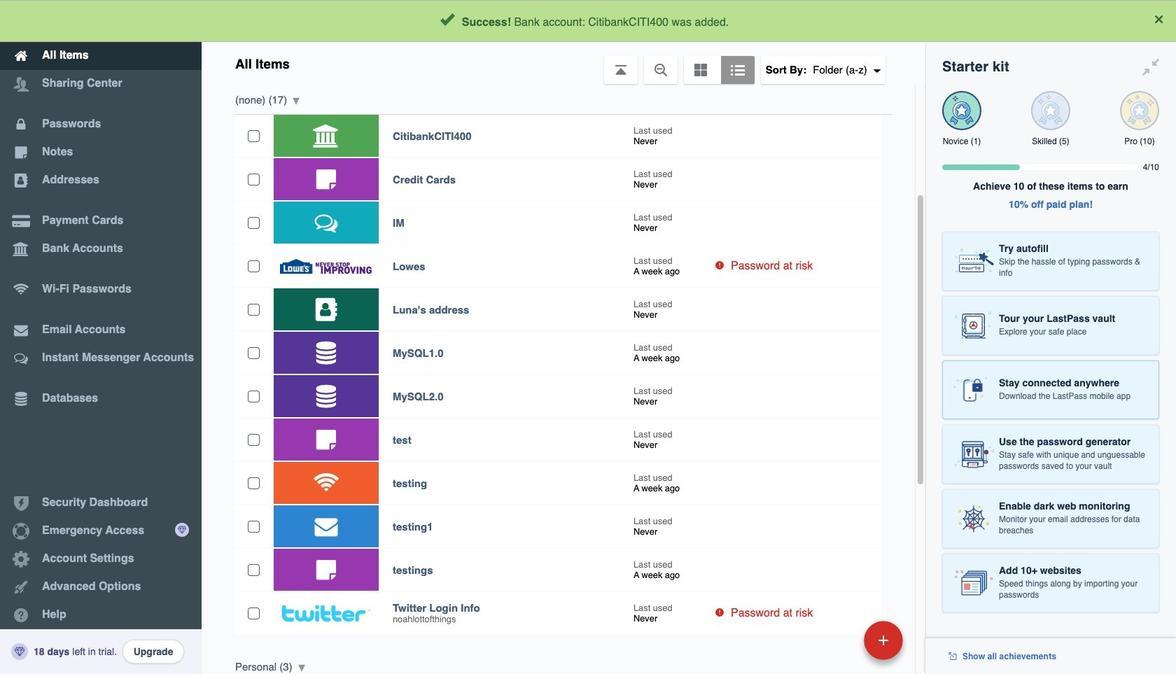 Task type: vqa. For each thing, say whether or not it's contained in the screenshot.
New item element
yes



Task type: describe. For each thing, give the bounding box(es) containing it.
vault options navigation
[[202, 42, 926, 84]]

main navigation navigation
[[0, 0, 202, 674]]



Task type: locate. For each thing, give the bounding box(es) containing it.
new item navigation
[[768, 617, 912, 674]]

new item element
[[768, 620, 908, 660]]

alert
[[0, 0, 1177, 42]]

search my vault text field
[[338, 6, 897, 36]]

Search search field
[[338, 6, 897, 36]]



